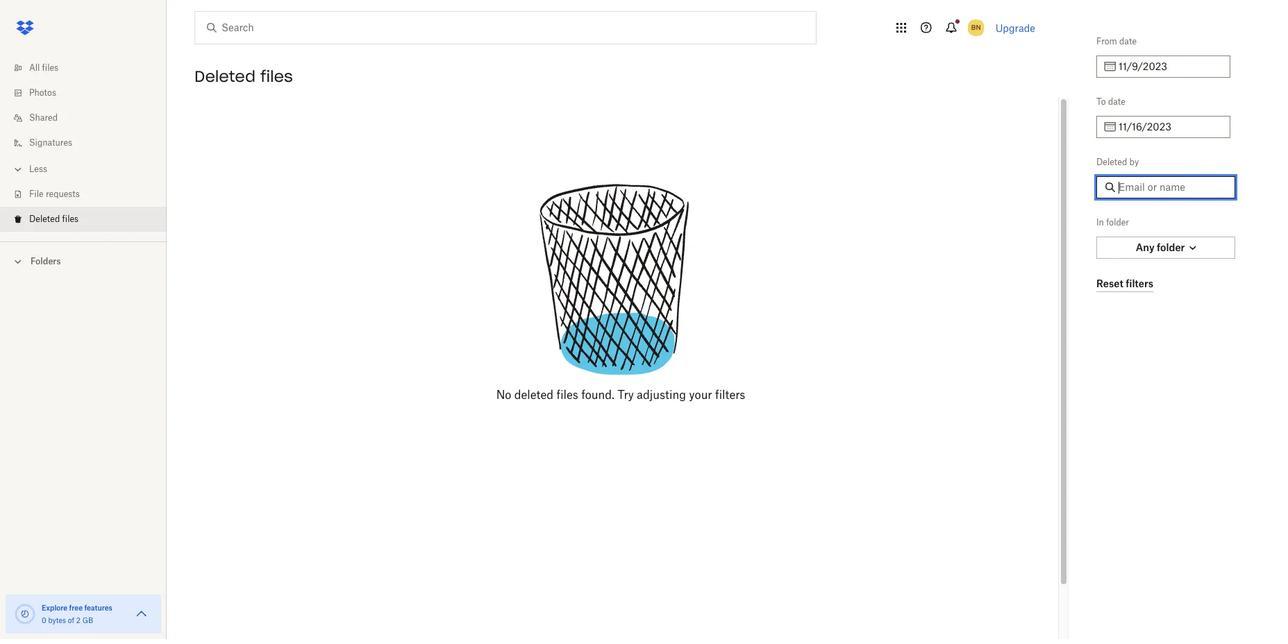 Task type: vqa. For each thing, say whether or not it's contained in the screenshot.
alert
no



Task type: describe. For each thing, give the bounding box(es) containing it.
0
[[42, 617, 46, 625]]

less image
[[11, 162, 25, 176]]

found.
[[581, 388, 614, 402]]

deleted files inside list item
[[29, 214, 79, 224]]

explore
[[42, 604, 67, 612]]

quota usage element
[[14, 603, 36, 626]]

signatures
[[29, 137, 72, 148]]

all files link
[[11, 56, 167, 81]]

less
[[29, 164, 47, 174]]

shared link
[[11, 106, 167, 131]]

bn
[[971, 23, 981, 32]]

reset filters button
[[1096, 276, 1153, 292]]

filters inside button
[[1126, 277, 1153, 289]]

list containing all files
[[0, 47, 167, 242]]

no deleted files found. try adjusting your filters
[[496, 388, 745, 402]]

file
[[29, 189, 43, 199]]

2 horizontal spatial deleted
[[1096, 157, 1127, 167]]

date for to date
[[1108, 97, 1125, 107]]

deleted files link
[[11, 207, 167, 232]]

try
[[617, 388, 634, 402]]

1 vertical spatial filters
[[715, 388, 745, 402]]

deleted files list item
[[0, 207, 167, 232]]

requests
[[46, 189, 80, 199]]

photos link
[[11, 81, 167, 106]]

from date
[[1096, 36, 1137, 47]]

photos
[[29, 87, 56, 98]]

1 horizontal spatial deleted files
[[194, 67, 293, 86]]

any folder button
[[1096, 237, 1235, 259]]



Task type: locate. For each thing, give the bounding box(es) containing it.
0 vertical spatial date
[[1119, 36, 1137, 47]]

to date
[[1096, 97, 1125, 107]]

file requests link
[[11, 182, 167, 207]]

0 horizontal spatial deleted
[[29, 214, 60, 224]]

bn button
[[965, 17, 987, 39]]

filters right the reset
[[1126, 277, 1153, 289]]

all files
[[29, 62, 58, 73]]

all
[[29, 62, 40, 73]]

by
[[1129, 157, 1139, 167]]

date right from
[[1119, 36, 1137, 47]]

folders
[[31, 256, 61, 267]]

files inside list item
[[62, 214, 79, 224]]

upgrade
[[995, 22, 1035, 34]]

folder right in
[[1106, 217, 1129, 228]]

in
[[1096, 217, 1104, 228]]

list
[[0, 47, 167, 242]]

in folder
[[1096, 217, 1129, 228]]

date
[[1119, 36, 1137, 47], [1108, 97, 1125, 107]]

Deleted by text field
[[1119, 180, 1227, 195]]

2 vertical spatial deleted
[[29, 214, 60, 224]]

0 vertical spatial filters
[[1126, 277, 1153, 289]]

free
[[69, 604, 83, 612]]

filters right your on the bottom
[[715, 388, 745, 402]]

file requests
[[29, 189, 80, 199]]

1 vertical spatial folder
[[1157, 242, 1185, 253]]

folder for in folder
[[1106, 217, 1129, 228]]

1 horizontal spatial filters
[[1126, 277, 1153, 289]]

shared
[[29, 112, 58, 123]]

reset
[[1096, 277, 1123, 289]]

2
[[76, 617, 80, 625]]

any
[[1136, 242, 1154, 253]]

explore free features 0 bytes of 2 gb
[[42, 604, 112, 625]]

1 horizontal spatial deleted
[[194, 67, 255, 86]]

folders button
[[0, 251, 167, 271]]

date for from date
[[1119, 36, 1137, 47]]

signatures link
[[11, 131, 167, 156]]

1 vertical spatial date
[[1108, 97, 1125, 107]]

of
[[68, 617, 74, 625]]

no
[[496, 388, 511, 402]]

0 vertical spatial folder
[[1106, 217, 1129, 228]]

folder for any folder
[[1157, 242, 1185, 253]]

0 horizontal spatial deleted files
[[29, 214, 79, 224]]

features
[[84, 604, 112, 612]]

dropbox image
[[11, 14, 39, 42]]

0 horizontal spatial folder
[[1106, 217, 1129, 228]]

From date text field
[[1119, 59, 1222, 74]]

folder right any
[[1157, 242, 1185, 253]]

deleted files
[[194, 67, 293, 86], [29, 214, 79, 224]]

folder
[[1106, 217, 1129, 228], [1157, 242, 1185, 253]]

bytes
[[48, 617, 66, 625]]

deleted inside list item
[[29, 214, 60, 224]]

1 horizontal spatial folder
[[1157, 242, 1185, 253]]

to
[[1096, 97, 1106, 107]]

Search text field
[[221, 20, 787, 35]]

0 horizontal spatial filters
[[715, 388, 745, 402]]

filters
[[1126, 277, 1153, 289], [715, 388, 745, 402]]

1 vertical spatial deleted
[[1096, 157, 1127, 167]]

upgrade link
[[995, 22, 1035, 34]]

gb
[[82, 617, 93, 625]]

any folder
[[1136, 242, 1185, 253]]

deleted by
[[1096, 157, 1139, 167]]

reset filters
[[1096, 277, 1153, 289]]

To date text field
[[1119, 119, 1222, 135]]

0 vertical spatial deleted
[[194, 67, 255, 86]]

folder inside any folder button
[[1157, 242, 1185, 253]]

adjusting
[[637, 388, 686, 402]]

files
[[42, 62, 58, 73], [260, 67, 293, 86], [62, 214, 79, 224], [556, 388, 578, 402]]

your
[[689, 388, 712, 402]]

date right 'to'
[[1108, 97, 1125, 107]]

from
[[1096, 36, 1117, 47]]

deleted
[[194, 67, 255, 86], [1096, 157, 1127, 167], [29, 214, 60, 224]]

1 vertical spatial deleted files
[[29, 214, 79, 224]]

deleted
[[514, 388, 553, 402]]

0 vertical spatial deleted files
[[194, 67, 293, 86]]



